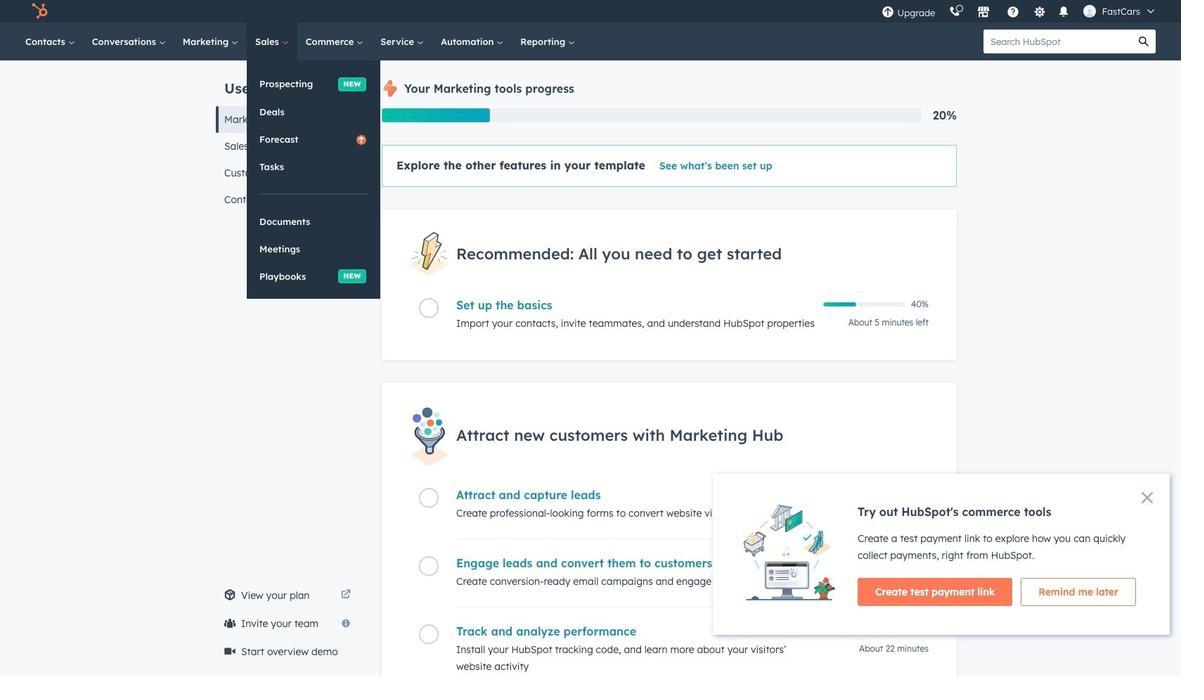Task type: describe. For each thing, give the bounding box(es) containing it.
link opens in a new window image
[[341, 587, 351, 604]]

sales menu
[[247, 60, 380, 299]]

[object object] complete progress bar
[[823, 302, 856, 307]]

christina overa image
[[1084, 5, 1096, 18]]

user guides element
[[216, 60, 359, 213]]



Task type: locate. For each thing, give the bounding box(es) containing it.
progress bar
[[382, 108, 490, 122]]

Search HubSpot search field
[[984, 30, 1132, 53]]

close image
[[1142, 492, 1153, 503]]

marketplaces image
[[978, 6, 990, 19]]

link opens in a new window image
[[341, 590, 351, 600]]

menu
[[875, 0, 1164, 22]]



Task type: vqa. For each thing, say whether or not it's contained in the screenshot.
Select filter popup button
no



